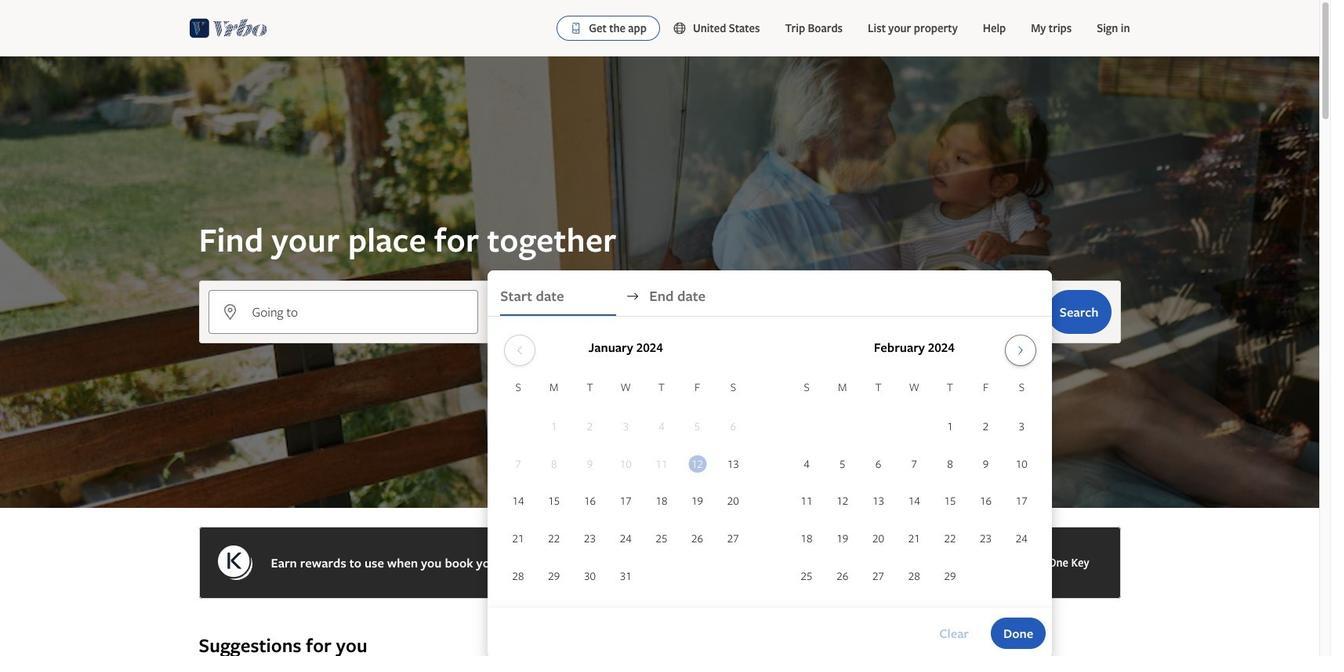 Task type: locate. For each thing, give the bounding box(es) containing it.
application inside wizard region
[[501, 329, 1040, 596]]

download the app button image
[[570, 22, 583, 35]]

previous month image
[[510, 344, 529, 357]]

main content
[[0, 56, 1320, 656]]

vrbo logo image
[[189, 16, 267, 41]]

recently viewed region
[[189, 609, 1130, 634]]

directional image
[[626, 289, 640, 303]]

small image
[[673, 21, 693, 35]]

application
[[501, 329, 1040, 596]]



Task type: describe. For each thing, give the bounding box(es) containing it.
next month image
[[1011, 344, 1030, 357]]

wizard region
[[0, 56, 1320, 656]]

today element
[[689, 455, 707, 473]]

january 2024 element
[[501, 379, 751, 596]]

february 2024 element
[[789, 379, 1040, 596]]



Task type: vqa. For each thing, say whether or not it's contained in the screenshot.
second Primary Image from right
no



